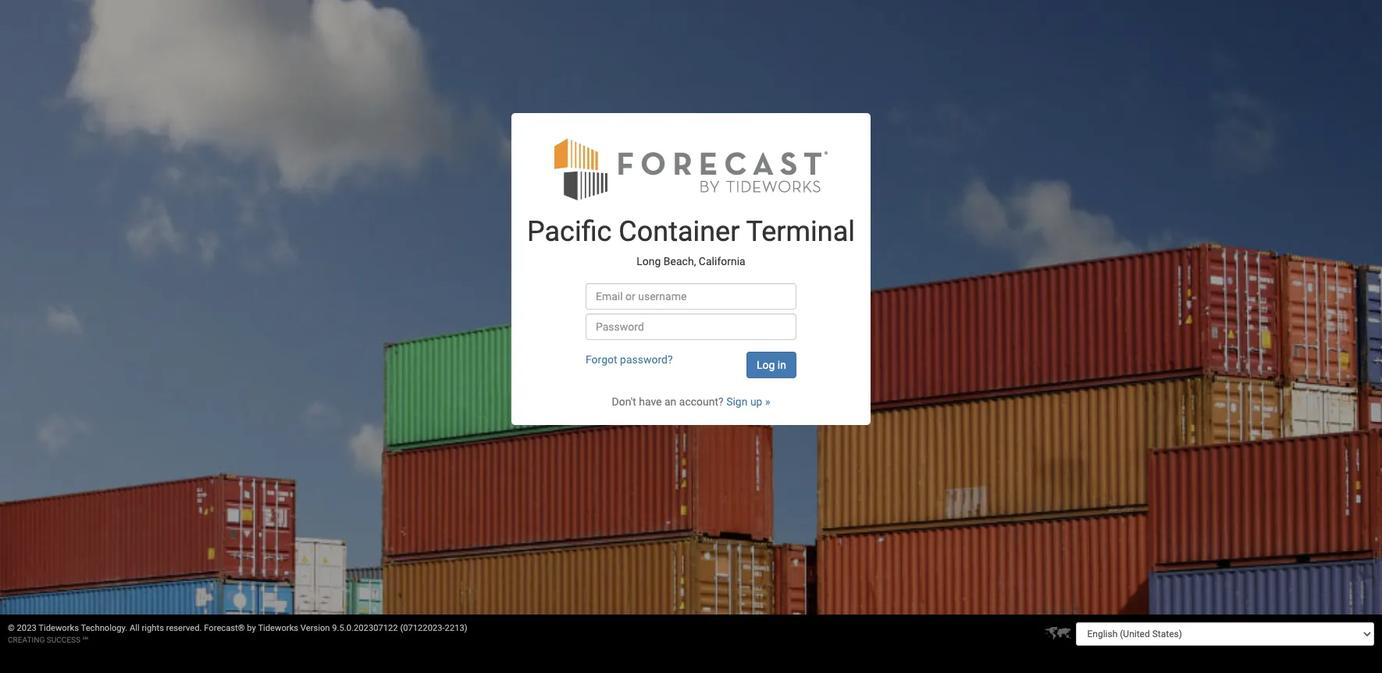 Task type: describe. For each thing, give the bounding box(es) containing it.
an
[[664, 396, 676, 409]]

℠
[[82, 636, 88, 645]]

forgot password? log in
[[586, 354, 786, 372]]

all
[[130, 624, 140, 634]]

creating
[[8, 636, 45, 645]]

log in button
[[747, 352, 796, 379]]

pacific container terminal long beach, california
[[527, 216, 855, 268]]

don't have an account? sign up »
[[612, 396, 770, 409]]

password?
[[620, 354, 673, 366]]

(07122023-
[[400, 624, 445, 634]]

have
[[639, 396, 662, 409]]

rights
[[142, 624, 164, 634]]

forgot
[[586, 354, 617, 366]]

© 2023 tideworks technology. all rights reserved. forecast® by tideworks version 9.5.0.202307122 (07122023-2213) creating success ℠
[[8, 624, 467, 645]]

1 tideworks from the left
[[38, 624, 79, 634]]

Email or username text field
[[586, 284, 796, 310]]

sign
[[726, 396, 748, 409]]

2 tideworks from the left
[[258, 624, 298, 634]]

terminal
[[746, 216, 855, 248]]

pacific
[[527, 216, 612, 248]]

»
[[765, 396, 770, 409]]

sign up » link
[[726, 396, 770, 409]]

forgot password? link
[[586, 354, 673, 366]]

don't
[[612, 396, 636, 409]]

container
[[619, 216, 740, 248]]



Task type: locate. For each thing, give the bounding box(es) containing it.
2023
[[17, 624, 36, 634]]

beach,
[[664, 255, 696, 268]]

technology.
[[81, 624, 127, 634]]

forecast®
[[204, 624, 245, 634]]

california
[[699, 255, 745, 268]]

long
[[637, 255, 661, 268]]

©
[[8, 624, 15, 634]]

version
[[301, 624, 330, 634]]

by
[[247, 624, 256, 634]]

reserved.
[[166, 624, 202, 634]]

forecast® by tideworks image
[[554, 137, 828, 202]]

tideworks right by
[[258, 624, 298, 634]]

success
[[47, 636, 80, 645]]

tideworks up success
[[38, 624, 79, 634]]

account?
[[679, 396, 724, 409]]

0 horizontal spatial tideworks
[[38, 624, 79, 634]]

2213)
[[445, 624, 467, 634]]

Password password field
[[586, 314, 796, 341]]

tideworks
[[38, 624, 79, 634], [258, 624, 298, 634]]

up
[[750, 396, 762, 409]]

9.5.0.202307122
[[332, 624, 398, 634]]

1 horizontal spatial tideworks
[[258, 624, 298, 634]]

in
[[778, 359, 786, 372]]

log
[[757, 359, 775, 372]]



Task type: vqa. For each thing, say whether or not it's contained in the screenshot.
the bottommost THU
no



